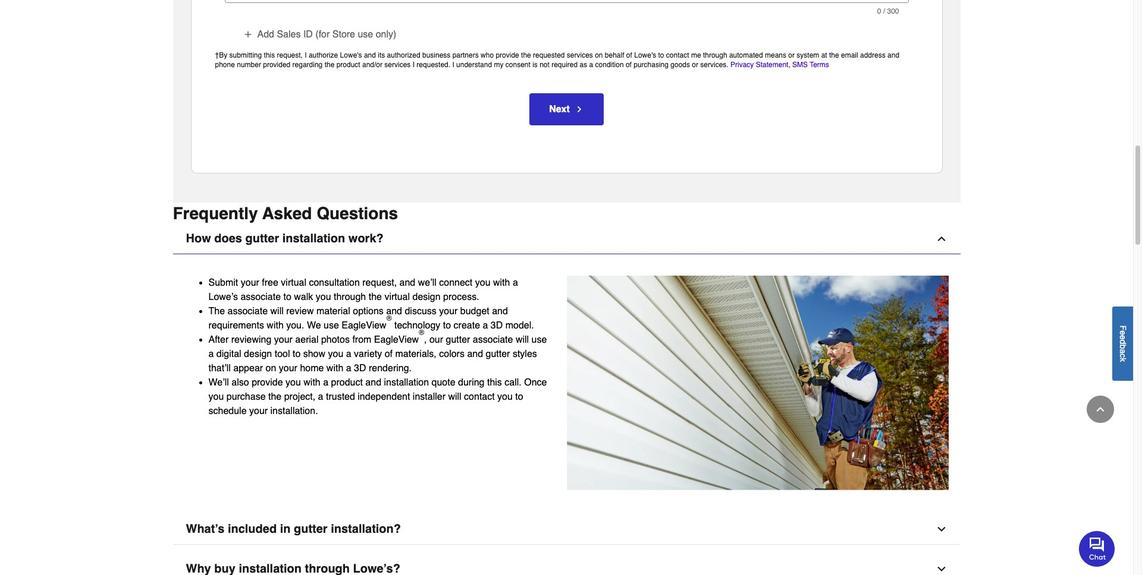 Task type: vqa. For each thing, say whether or not it's contained in the screenshot.
on within † By submitting this request, I authorize                         Lowe's and its authorized business partners who                         provide the requested services on behalf of Lowe's                         to contact me through automated means or system at the                         email address and phone number provided regarding the                         product and/or services I requested. I understand my                         consent is not required as a condition of purchasing                         goods or services.
yes



Task type: describe. For each thing, give the bounding box(es) containing it.
requested.
[[417, 61, 450, 69]]

f
[[1118, 326, 1128, 331]]

f e e d b a c k
[[1118, 326, 1128, 362]]

automated
[[729, 51, 763, 60]]

who
[[481, 51, 494, 60]]

from
[[352, 335, 371, 345]]

we'll
[[209, 378, 229, 388]]

its
[[378, 51, 385, 60]]

chevron right image
[[575, 105, 584, 114]]

chevron up image
[[1095, 404, 1107, 416]]

1 horizontal spatial or
[[788, 51, 795, 60]]

† by submitting this request, i authorize                         lowe's and its authorized business partners who                         provide the requested services on behalf of lowe's                         to contact me through automated means or system at the                         email address and phone number provided regarding the                         product and/or services i requested. i understand my                         consent is not required as a condition of purchasing                         goods or services.
[[215, 51, 900, 69]]

0 horizontal spatial virtual
[[281, 278, 306, 288]]

associate inside after reviewing your aerial photos from eagleview ® , our gutter associate will use a digital design tool to show you a variety of materials, colors and gutter styles that'll appear on your home with a 3d rendering. we'll also provide you with a product and installation quote during this call. once you purchase the project, a trusted independent installer will contact you to schedule your installation.
[[473, 335, 513, 345]]

once
[[524, 378, 547, 388]]

installation inside after reviewing your aerial photos from eagleview ® , our gutter associate will use a digital design tool to show you a variety of materials, colors and gutter styles that'll appear on your home with a 3d rendering. we'll also provide you with a product and installation quote during this call. once you purchase the project, a trusted independent installer will contact you to schedule your installation.
[[384, 378, 429, 388]]

variety
[[354, 349, 382, 360]]

this inside after reviewing your aerial photos from eagleview ® , our gutter associate will use a digital design tool to show you a variety of materials, colors and gutter styles that'll appear on your home with a 3d rendering. we'll also provide you with a product and installation quote during this call. once you purchase the project, a trusted independent installer will contact you to schedule your installation.
[[487, 378, 502, 388]]

included
[[228, 523, 277, 537]]

the
[[209, 306, 225, 317]]

1 lowe's from the left
[[340, 51, 362, 60]]

your inside the associate will review material options and discuss your budget and requirements with you. we use eagleview
[[439, 306, 458, 317]]

we'll
[[418, 278, 437, 288]]

with inside submit your free virtual consultation request, and we'll connect you with a lowe's associate to walk you through the virtual design process.
[[493, 278, 510, 288]]

0 / 300
[[877, 7, 899, 15]]

the right at on the top right
[[829, 51, 839, 60]]

create
[[454, 320, 480, 331]]

on inside after reviewing your aerial photos from eagleview ® , our gutter associate will use a digital design tool to show you a variety of materials, colors and gutter styles that'll appear on your home with a 3d rendering. we'll also provide you with a product and installation quote during this call. once you purchase the project, a trusted independent installer will contact you to schedule your installation.
[[266, 363, 276, 374]]

use inside the associate will review material options and discuss your budget and requirements with you. we use eagleview
[[324, 320, 339, 331]]

me
[[691, 51, 701, 60]]

submit
[[209, 278, 238, 288]]

schedule
[[209, 406, 247, 417]]

you down photos
[[328, 349, 343, 360]]

you down call.
[[497, 392, 513, 403]]

0 vertical spatial services
[[567, 51, 593, 60]]

of inside after reviewing your aerial photos from eagleview ® , our gutter associate will use a digital design tool to show you a variety of materials, colors and gutter styles that'll appear on your home with a 3d rendering. we'll also provide you with a product and installation quote during this call. once you purchase the project, a trusted independent installer will contact you to schedule your installation.
[[385, 349, 393, 360]]

b
[[1118, 345, 1128, 349]]

and right colors
[[467, 349, 483, 360]]

scroll to top element
[[1087, 396, 1114, 424]]

to down call.
[[515, 392, 523, 403]]

materials,
[[395, 349, 437, 360]]

you up material
[[316, 292, 331, 303]]

/
[[883, 7, 885, 15]]

phone
[[215, 61, 235, 69]]

a left trusted
[[318, 392, 323, 403]]

0 horizontal spatial services
[[385, 61, 411, 69]]

terms
[[810, 61, 829, 69]]

services.
[[700, 61, 729, 69]]

how does gutter installation work?
[[186, 232, 384, 246]]

gutter left styles
[[486, 349, 510, 360]]

the associate will review material options and discuss your budget and requirements with you. we use eagleview
[[209, 306, 508, 331]]

by
[[219, 51, 227, 60]]

what's included in gutter installation? button
[[173, 515, 960, 546]]

0
[[877, 7, 881, 15]]

with down home
[[304, 378, 321, 388]]

purchasing
[[634, 61, 669, 69]]

how
[[186, 232, 211, 246]]

rendering.
[[369, 363, 412, 374]]

a inside button
[[1118, 349, 1128, 354]]

contact inside after reviewing your aerial photos from eagleview ® , our gutter associate will use a digital design tool to show you a variety of materials, colors and gutter styles that'll appear on your home with a 3d rendering. we'll also provide you with a product and installation quote during this call. once you purchase the project, a trusted independent installer will contact you to schedule your installation.
[[464, 392, 495, 403]]

submit your free virtual consultation request, and we'll connect you with a lowe's associate to walk you through the virtual design process.
[[209, 278, 518, 303]]

and right address
[[888, 51, 900, 60]]

next
[[549, 104, 570, 115]]

a professional independent installer in a blue lowe's vest installing gutters on a roof. image
[[567, 276, 949, 491]]

the inside after reviewing your aerial photos from eagleview ® , our gutter associate will use a digital design tool to show you a variety of materials, colors and gutter styles that'll appear on your home with a 3d rendering. we'll also provide you with a product and installation quote during this call. once you purchase the project, a trusted independent installer will contact you to schedule your installation.
[[268, 392, 282, 403]]

colors
[[439, 349, 465, 360]]

2 horizontal spatial i
[[452, 61, 454, 69]]

system
[[797, 51, 819, 60]]

the up 'consent'
[[521, 51, 531, 60]]

asked
[[262, 204, 312, 223]]

2 e from the top
[[1118, 335, 1128, 340]]

during
[[458, 378, 485, 388]]

sms
[[792, 61, 808, 69]]

connect
[[439, 278, 473, 288]]

consent
[[506, 61, 531, 69]]

d
[[1118, 340, 1128, 345]]

requested
[[533, 51, 565, 60]]

installation?
[[331, 523, 401, 537]]

installation.
[[270, 406, 318, 417]]

a inside ® technology to create a 3d model.
[[483, 320, 488, 331]]

a left variety
[[346, 349, 351, 360]]

tool
[[275, 349, 290, 360]]

add sales id (for store use only)
[[257, 29, 396, 40]]

provide inside after reviewing your aerial photos from eagleview ® , our gutter associate will use a digital design tool to show you a variety of materials, colors and gutter styles that'll appear on your home with a 3d rendering. we'll also provide you with a product and installation quote during this call. once you purchase the project, a trusted independent installer will contact you to schedule your installation.
[[252, 378, 283, 388]]

use inside after reviewing your aerial photos from eagleview ® , our gutter associate will use a digital design tool to show you a variety of materials, colors and gutter styles that'll appear on your home with a 3d rendering. we'll also provide you with a product and installation quote during this call. once you purchase the project, a trusted independent installer will contact you to schedule your installation.
[[532, 335, 547, 345]]

purchase
[[227, 392, 266, 403]]

gutter inside what's included in gutter installation? button
[[294, 523, 328, 537]]

my
[[494, 61, 504, 69]]

frequently asked questions
[[173, 204, 398, 223]]

and right options
[[386, 306, 402, 317]]

product inside after reviewing your aerial photos from eagleview ® , our gutter associate will use a digital design tool to show you a variety of materials, colors and gutter styles that'll appear on your home with a 3d rendering. we'll also provide you with a product and installation quote during this call. once you purchase the project, a trusted independent installer will contact you to schedule your installation.
[[331, 378, 363, 388]]

digital
[[216, 349, 241, 360]]

(for
[[315, 29, 330, 40]]

condition
[[595, 61, 624, 69]]

home
[[300, 363, 324, 374]]

does
[[214, 232, 242, 246]]

a up trusted
[[346, 363, 351, 374]]

provide inside † by submitting this request, i authorize                         lowe's and its authorized business partners who                         provide the requested services on behalf of lowe's                         to contact me through automated means or system at the                         email address and phone number provided regarding the                         product and/or services i requested. i understand my                         consent is not required as a condition of purchasing                         goods or services.
[[496, 51, 519, 60]]

chat invite button image
[[1079, 531, 1115, 567]]

material
[[316, 306, 350, 317]]

privacy statement link
[[731, 61, 788, 69]]

show
[[303, 349, 325, 360]]

you up project,
[[286, 378, 301, 388]]

this inside † by submitting this request, i authorize                         lowe's and its authorized business partners who                         provide the requested services on behalf of lowe's                         to contact me through automated means or system at the                         email address and phone number provided regarding the                         product and/or services i requested. i understand my                         consent is not required as a condition of purchasing                         goods or services.
[[264, 51, 275, 60]]

and up model. at the bottom left
[[492, 306, 508, 317]]

your up tool
[[274, 335, 293, 345]]

2 lowe's from the left
[[634, 51, 656, 60]]

what's included in gutter installation?
[[186, 523, 401, 537]]

frequently
[[173, 204, 258, 223]]

review
[[286, 306, 314, 317]]

in
[[280, 523, 291, 537]]

independent
[[358, 392, 410, 403]]

contact inside † by submitting this request, i authorize                         lowe's and its authorized business partners who                         provide the requested services on behalf of lowe's                         to contact me through automated means or system at the                         email address and phone number provided regarding the                         product and/or services i requested. i understand my                         consent is not required as a condition of purchasing                         goods or services.
[[666, 51, 689, 60]]

only)
[[376, 29, 396, 40]]

free
[[262, 278, 278, 288]]

what's
[[186, 523, 224, 537]]

through inside submit your free virtual consultation request, and we'll connect you with a lowe's associate to walk you through the virtual design process.
[[334, 292, 366, 303]]

is
[[533, 61, 538, 69]]

, inside after reviewing your aerial photos from eagleview ® , our gutter associate will use a digital design tool to show you a variety of materials, colors and gutter styles that'll appear on your home with a 3d rendering. we'll also provide you with a product and installation quote during this call. once you purchase the project, a trusted independent installer will contact you to schedule your installation.
[[424, 335, 427, 345]]

to inside † by submitting this request, i authorize                         lowe's and its authorized business partners who                         provide the requested services on behalf of lowe's                         to contact me through automated means or system at the                         email address and phone number provided regarding the                         product and/or services i requested. i understand my                         consent is not required as a condition of purchasing                         goods or services.
[[658, 51, 664, 60]]



Task type: locate. For each thing, give the bounding box(es) containing it.
2 vertical spatial will
[[448, 392, 461, 403]]

appear
[[233, 363, 263, 374]]

contact up goods
[[666, 51, 689, 60]]

business
[[422, 51, 451, 60]]

eagleview inside the associate will review material options and discuss your budget and requirements with you. we use eagleview
[[342, 320, 386, 331]]

requirements
[[209, 320, 264, 331]]

installation down rendering.
[[384, 378, 429, 388]]

0 vertical spatial associate
[[241, 292, 281, 303]]

i down "authorized" at the left top
[[413, 61, 415, 69]]

after
[[209, 335, 229, 345]]

chevron down image inside what's included in gutter installation? button
[[935, 524, 947, 536]]

0 horizontal spatial installation
[[282, 232, 345, 246]]

e up d
[[1118, 331, 1128, 335]]

® left our
[[419, 329, 424, 338]]

i down partners
[[452, 61, 454, 69]]

0 horizontal spatial lowe's
[[340, 51, 362, 60]]

request, up options
[[362, 278, 397, 288]]

1 horizontal spatial contact
[[666, 51, 689, 60]]

1 horizontal spatial ,
[[788, 61, 790, 69]]

0 vertical spatial installation
[[282, 232, 345, 246]]

lowe's down store
[[340, 51, 362, 60]]

, left our
[[424, 335, 427, 345]]

design inside after reviewing your aerial photos from eagleview ® , our gutter associate will use a digital design tool to show you a variety of materials, colors and gutter styles that'll appear on your home with a 3d rendering. we'll also provide you with a product and installation quote during this call. once you purchase the project, a trusted independent installer will contact you to schedule your installation.
[[244, 349, 272, 360]]

installation
[[282, 232, 345, 246], [384, 378, 429, 388]]

1 vertical spatial associate
[[228, 306, 268, 317]]

1 vertical spatial installation
[[384, 378, 429, 388]]

1 horizontal spatial ®
[[419, 329, 424, 338]]

design inside submit your free virtual consultation request, and we'll connect you with a lowe's associate to walk you through the virtual design process.
[[413, 292, 441, 303]]

1 vertical spatial request,
[[362, 278, 397, 288]]

through down 'consultation'
[[334, 292, 366, 303]]

0 horizontal spatial provide
[[252, 378, 283, 388]]

to right tool
[[293, 349, 301, 360]]

to inside ® technology to create a 3d model.
[[443, 320, 451, 331]]

3d down variety
[[354, 363, 366, 374]]

0 vertical spatial request,
[[277, 51, 303, 60]]

a inside † by submitting this request, i authorize                         lowe's and its authorized business partners who                         provide the requested services on behalf of lowe's                         to contact me through automated means or system at the                         email address and phone number provided regarding the                         product and/or services i requested. i understand my                         consent is not required as a condition of purchasing                         goods or services.
[[589, 61, 593, 69]]

1 vertical spatial on
[[266, 363, 276, 374]]

photos
[[321, 335, 350, 345]]

0 vertical spatial ®
[[386, 315, 392, 323]]

1 horizontal spatial i
[[413, 61, 415, 69]]

associate down free
[[241, 292, 281, 303]]

associate inside the associate will review material options and discuss your budget and requirements with you. we use eagleview
[[228, 306, 268, 317]]

contact down during
[[464, 392, 495, 403]]

number
[[237, 61, 261, 69]]

reviewing
[[231, 335, 271, 345]]

use inside button
[[358, 29, 373, 40]]

through inside † by submitting this request, i authorize                         lowe's and its authorized business partners who                         provide the requested services on behalf of lowe's                         to contact me through automated means or system at the                         email address and phone number provided regarding the                         product and/or services i requested. i understand my                         consent is not required as a condition of purchasing                         goods or services.
[[703, 51, 727, 60]]

1 horizontal spatial lowe's
[[634, 51, 656, 60]]

after reviewing your aerial photos from eagleview ® , our gutter associate will use a digital design tool to show you a variety of materials, colors and gutter styles that'll appear on your home with a 3d rendering. we'll also provide you with a product and installation quote during this call. once you purchase the project, a trusted independent installer will contact you to schedule your installation.
[[209, 329, 547, 417]]

services up as
[[567, 51, 593, 60]]

0 horizontal spatial contact
[[464, 392, 495, 403]]

0 horizontal spatial i
[[305, 51, 307, 60]]

associate up requirements
[[228, 306, 268, 317]]

store
[[332, 29, 355, 40]]

and left the "we'll"
[[400, 278, 415, 288]]

trusted
[[326, 392, 355, 403]]

project,
[[284, 392, 315, 403]]

virtual up discuss
[[385, 292, 410, 303]]

0 horizontal spatial request,
[[277, 51, 303, 60]]

request, up the provided
[[277, 51, 303, 60]]

the
[[521, 51, 531, 60], [829, 51, 839, 60], [325, 61, 335, 69], [369, 292, 382, 303], [268, 392, 282, 403]]

3d inside ® technology to create a 3d model.
[[491, 320, 503, 331]]

1 vertical spatial through
[[334, 292, 366, 303]]

a down after
[[209, 349, 214, 360]]

1 horizontal spatial services
[[567, 51, 593, 60]]

1 horizontal spatial design
[[413, 292, 441, 303]]

1 vertical spatial use
[[324, 320, 339, 331]]

of up rendering.
[[385, 349, 393, 360]]

® technology to create a 3d model.
[[386, 315, 534, 331]]

of right condition
[[626, 61, 632, 69]]

you
[[475, 278, 491, 288], [316, 292, 331, 303], [328, 349, 343, 360], [286, 378, 301, 388], [209, 392, 224, 403], [497, 392, 513, 403]]

a down home
[[323, 378, 328, 388]]

the inside submit your free virtual consultation request, and we'll connect you with a lowe's associate to walk you through the virtual design process.
[[369, 292, 382, 303]]

0 vertical spatial on
[[595, 51, 603, 60]]

1 vertical spatial virtual
[[385, 292, 410, 303]]

1 horizontal spatial use
[[358, 29, 373, 40]]

and/or
[[362, 61, 383, 69]]

statement
[[756, 61, 788, 69]]

e up the b
[[1118, 335, 1128, 340]]

1 horizontal spatial will
[[448, 392, 461, 403]]

chevron up image
[[935, 233, 947, 245]]

address
[[860, 51, 886, 60]]

and
[[364, 51, 376, 60], [888, 51, 900, 60], [400, 278, 415, 288], [386, 306, 402, 317], [492, 306, 508, 317], [467, 349, 483, 360], [365, 378, 381, 388]]

associate down create
[[473, 335, 513, 345]]

we
[[307, 320, 321, 331]]

2 chevron down image from the top
[[935, 564, 947, 576]]

a up model. at the bottom left
[[513, 278, 518, 288]]

behalf
[[605, 51, 624, 60]]

associate inside submit your free virtual consultation request, and we'll connect you with a lowe's associate to walk you through the virtual design process.
[[241, 292, 281, 303]]

0 horizontal spatial will
[[270, 306, 284, 317]]

product up trusted
[[331, 378, 363, 388]]

0 horizontal spatial this
[[264, 51, 275, 60]]

a up the k on the right bottom of page
[[1118, 349, 1128, 354]]

your
[[241, 278, 259, 288], [439, 306, 458, 317], [274, 335, 293, 345], [279, 363, 297, 374], [249, 406, 268, 417]]

your down purchase
[[249, 406, 268, 417]]

use down material
[[324, 320, 339, 331]]

model.
[[505, 320, 534, 331]]

0 horizontal spatial 3d
[[354, 363, 366, 374]]

gutter right does
[[245, 232, 279, 246]]

you down we'll
[[209, 392, 224, 403]]

gutter inside how does gutter installation work? button
[[245, 232, 279, 246]]

will down model. at the bottom left
[[516, 335, 529, 345]]

1 vertical spatial design
[[244, 349, 272, 360]]

options
[[353, 306, 384, 317]]

and inside submit your free virtual consultation request, and we'll connect you with a lowe's associate to walk you through the virtual design process.
[[400, 278, 415, 288]]

of right behalf
[[626, 51, 632, 60]]

0 vertical spatial chevron down image
[[935, 524, 947, 536]]

will
[[270, 306, 284, 317], [516, 335, 529, 345], [448, 392, 461, 403]]

your inside submit your free virtual consultation request, and we'll connect you with a lowe's associate to walk you through the virtual design process.
[[241, 278, 259, 288]]

request, inside submit your free virtual consultation request, and we'll connect you with a lowe's associate to walk you through the virtual design process.
[[362, 278, 397, 288]]

†
[[215, 51, 219, 60]]

next button
[[530, 94, 604, 126]]

how does gutter installation work? button
[[173, 224, 960, 254]]

to up purchasing
[[658, 51, 664, 60]]

1 chevron down image from the top
[[935, 524, 947, 536]]

product left and/or
[[337, 61, 360, 69]]

with right connect
[[493, 278, 510, 288]]

this up the provided
[[264, 51, 275, 60]]

installation inside how does gutter installation work? button
[[282, 232, 345, 246]]

the up options
[[369, 292, 382, 303]]

1 horizontal spatial installation
[[384, 378, 429, 388]]

0 vertical spatial or
[[788, 51, 795, 60]]

0 vertical spatial this
[[264, 51, 275, 60]]

0 vertical spatial eagleview
[[342, 320, 386, 331]]

privacy statement , sms terms
[[731, 61, 829, 69]]

discuss
[[405, 306, 437, 317]]

,
[[788, 61, 790, 69], [424, 335, 427, 345]]

your left free
[[241, 278, 259, 288]]

styles
[[513, 349, 537, 360]]

1 e from the top
[[1118, 331, 1128, 335]]

of
[[626, 51, 632, 60], [626, 61, 632, 69], [385, 349, 393, 360]]

0 vertical spatial 3d
[[491, 320, 503, 331]]

installation down asked
[[282, 232, 345, 246]]

0 vertical spatial through
[[703, 51, 727, 60]]

authorize
[[309, 51, 338, 60]]

use left the only)
[[358, 29, 373, 40]]

1 vertical spatial ,
[[424, 335, 427, 345]]

design down reviewing
[[244, 349, 272, 360]]

provide down appear
[[252, 378, 283, 388]]

this left call.
[[487, 378, 502, 388]]

with right home
[[327, 363, 343, 374]]

through up services.
[[703, 51, 727, 60]]

regarding
[[292, 61, 323, 69]]

3d left model. at the bottom left
[[491, 320, 503, 331]]

a
[[589, 61, 593, 69], [513, 278, 518, 288], [483, 320, 488, 331], [209, 349, 214, 360], [346, 349, 351, 360], [1118, 349, 1128, 354], [346, 363, 351, 374], [323, 378, 328, 388], [318, 392, 323, 403]]

with left you. on the left bottom of page
[[267, 320, 284, 331]]

design down the "we'll"
[[413, 292, 441, 303]]

your down process.
[[439, 306, 458, 317]]

eagleview up materials,
[[374, 335, 419, 345]]

with
[[493, 278, 510, 288], [267, 320, 284, 331], [327, 363, 343, 374], [304, 378, 321, 388]]

provided
[[263, 61, 290, 69]]

virtual
[[281, 278, 306, 288], [385, 292, 410, 303]]

at
[[821, 51, 827, 60]]

0 vertical spatial virtual
[[281, 278, 306, 288]]

submitting
[[229, 51, 262, 60]]

the down authorize
[[325, 61, 335, 69]]

eagleview up from
[[342, 320, 386, 331]]

3d inside after reviewing your aerial photos from eagleview ® , our gutter associate will use a digital design tool to show you a variety of materials, colors and gutter styles that'll appear on your home with a 3d rendering. we'll also provide you with a product and installation quote during this call. once you purchase the project, a trusted independent installer will contact you to schedule your installation.
[[354, 363, 366, 374]]

0 vertical spatial ,
[[788, 61, 790, 69]]

lowe's
[[209, 292, 238, 303]]

0 vertical spatial product
[[337, 61, 360, 69]]

virtual up walk
[[281, 278, 306, 288]]

also
[[232, 378, 249, 388]]

2 vertical spatial associate
[[473, 335, 513, 345]]

0 horizontal spatial ®
[[386, 315, 392, 323]]

a down the budget on the left of page
[[483, 320, 488, 331]]

add sales id (for store use only) button
[[242, 28, 397, 41]]

300
[[887, 7, 899, 15]]

understand
[[456, 61, 492, 69]]

you.
[[286, 320, 304, 331]]

partners
[[453, 51, 479, 60]]

privacy
[[731, 61, 754, 69]]

0 vertical spatial of
[[626, 51, 632, 60]]

2 horizontal spatial will
[[516, 335, 529, 345]]

installer
[[413, 392, 446, 403]]

1 vertical spatial chevron down image
[[935, 564, 947, 576]]

chevron down image
[[935, 524, 947, 536], [935, 564, 947, 576]]

1 vertical spatial eagleview
[[374, 335, 419, 345]]

1 vertical spatial will
[[516, 335, 529, 345]]

work?
[[349, 232, 384, 246]]

budget
[[460, 306, 489, 317]]

® inside after reviewing your aerial photos from eagleview ® , our gutter associate will use a digital design tool to show you a variety of materials, colors and gutter styles that'll appear on your home with a 3d rendering. we'll also provide you with a product and installation quote during this call. once you purchase the project, a trusted independent installer will contact you to schedule your installation.
[[419, 329, 424, 338]]

walk
[[294, 292, 313, 303]]

lowe's
[[340, 51, 362, 60], [634, 51, 656, 60]]

services
[[567, 51, 593, 60], [385, 61, 411, 69]]

® right options
[[386, 315, 392, 323]]

1 horizontal spatial request,
[[362, 278, 397, 288]]

1 vertical spatial services
[[385, 61, 411, 69]]

services down "authorized" at the left top
[[385, 61, 411, 69]]

product
[[337, 61, 360, 69], [331, 378, 363, 388]]

0 horizontal spatial design
[[244, 349, 272, 360]]

0 horizontal spatial on
[[266, 363, 276, 374]]

or up sms
[[788, 51, 795, 60]]

use up styles
[[532, 335, 547, 345]]

0 horizontal spatial or
[[692, 61, 698, 69]]

on up condition
[[595, 51, 603, 60]]

0 vertical spatial will
[[270, 306, 284, 317]]

® inside ® technology to create a 3d model.
[[386, 315, 392, 323]]

request, inside † by submitting this request, i authorize                         lowe's and its authorized business partners who                         provide the requested services on behalf of lowe's                         to contact me through automated means or system at the                         email address and phone number provided regarding the                         product and/or services i requested. i understand my                         consent is not required as a condition of purchasing                         goods or services.
[[277, 51, 303, 60]]

on inside † by submitting this request, i authorize                         lowe's and its authorized business partners who                         provide the requested services on behalf of lowe's                         to contact me through automated means or system at the                         email address and phone number provided regarding the                         product and/or services i requested. i understand my                         consent is not required as a condition of purchasing                         goods or services.
[[595, 51, 603, 60]]

0 horizontal spatial through
[[334, 292, 366, 303]]

means
[[765, 51, 786, 60]]

with inside the associate will review material options and discuss your budget and requirements with you. we use eagleview
[[267, 320, 284, 331]]

to inside submit your free virtual consultation request, and we'll connect you with a lowe's associate to walk you through the virtual design process.
[[283, 292, 291, 303]]

your down tool
[[279, 363, 297, 374]]

and up independent
[[365, 378, 381, 388]]

on down tool
[[266, 363, 276, 374]]

gutter up colors
[[446, 335, 470, 345]]

c
[[1118, 354, 1128, 358]]

required
[[552, 61, 578, 69]]

1 horizontal spatial on
[[595, 51, 603, 60]]

product inside † by submitting this request, i authorize                         lowe's and its authorized business partners who                         provide the requested services on behalf of lowe's                         to contact me through automated means or system at the                         email address and phone number provided regarding the                         product and/or services i requested. i understand my                         consent is not required as a condition of purchasing                         goods or services.
[[337, 61, 360, 69]]

0 vertical spatial provide
[[496, 51, 519, 60]]

i up regarding
[[305, 51, 307, 60]]

process.
[[443, 292, 479, 303]]

2 vertical spatial use
[[532, 335, 547, 345]]

design
[[413, 292, 441, 303], [244, 349, 272, 360]]

0 horizontal spatial ,
[[424, 335, 427, 345]]

will down quote
[[448, 392, 461, 403]]

1 vertical spatial ®
[[419, 329, 424, 338]]

1 horizontal spatial 3d
[[491, 320, 503, 331]]

1 vertical spatial or
[[692, 61, 698, 69]]

will inside the associate will review material options and discuss your budget and requirements with you. we use eagleview
[[270, 306, 284, 317]]

and up and/or
[[364, 51, 376, 60]]

to up our
[[443, 320, 451, 331]]

you up process.
[[475, 278, 491, 288]]

consultation
[[309, 278, 360, 288]]

email
[[841, 51, 858, 60]]

1 vertical spatial this
[[487, 378, 502, 388]]

eagleview inside after reviewing your aerial photos from eagleview ® , our gutter associate will use a digital design tool to show you a variety of materials, colors and gutter styles that'll appear on your home with a 3d rendering. we'll also provide you with a product and installation quote during this call. once you purchase the project, a trusted independent installer will contact you to schedule your installation.
[[374, 335, 419, 345]]

1 vertical spatial 3d
[[354, 363, 366, 374]]

1 vertical spatial of
[[626, 61, 632, 69]]

1 vertical spatial contact
[[464, 392, 495, 403]]

authorized
[[387, 51, 420, 60]]

the up installation.
[[268, 392, 282, 403]]

quote
[[432, 378, 455, 388]]

2 vertical spatial of
[[385, 349, 393, 360]]

2 horizontal spatial use
[[532, 335, 547, 345]]

0 vertical spatial contact
[[666, 51, 689, 60]]

, left sms
[[788, 61, 790, 69]]

0 horizontal spatial use
[[324, 320, 339, 331]]

or down me
[[692, 61, 698, 69]]

on
[[595, 51, 603, 60], [266, 363, 276, 374]]

1 horizontal spatial through
[[703, 51, 727, 60]]

lowe's up purchasing
[[634, 51, 656, 60]]

as
[[580, 61, 587, 69]]

a inside submit your free virtual consultation request, and we'll connect you with a lowe's associate to walk you through the virtual design process.
[[513, 278, 518, 288]]

0 vertical spatial use
[[358, 29, 373, 40]]

1 vertical spatial provide
[[252, 378, 283, 388]]

1 horizontal spatial this
[[487, 378, 502, 388]]

provide up my
[[496, 51, 519, 60]]

plus image
[[243, 30, 253, 39]]

aerial
[[295, 335, 319, 345]]

a right as
[[589, 61, 593, 69]]

goods
[[671, 61, 690, 69]]

1 horizontal spatial virtual
[[385, 292, 410, 303]]

0 vertical spatial design
[[413, 292, 441, 303]]

gutter right the in
[[294, 523, 328, 537]]

1 horizontal spatial provide
[[496, 51, 519, 60]]

sales
[[277, 29, 301, 40]]

to left walk
[[283, 292, 291, 303]]

will left review
[[270, 306, 284, 317]]

not
[[540, 61, 550, 69]]

1 vertical spatial product
[[331, 378, 363, 388]]



